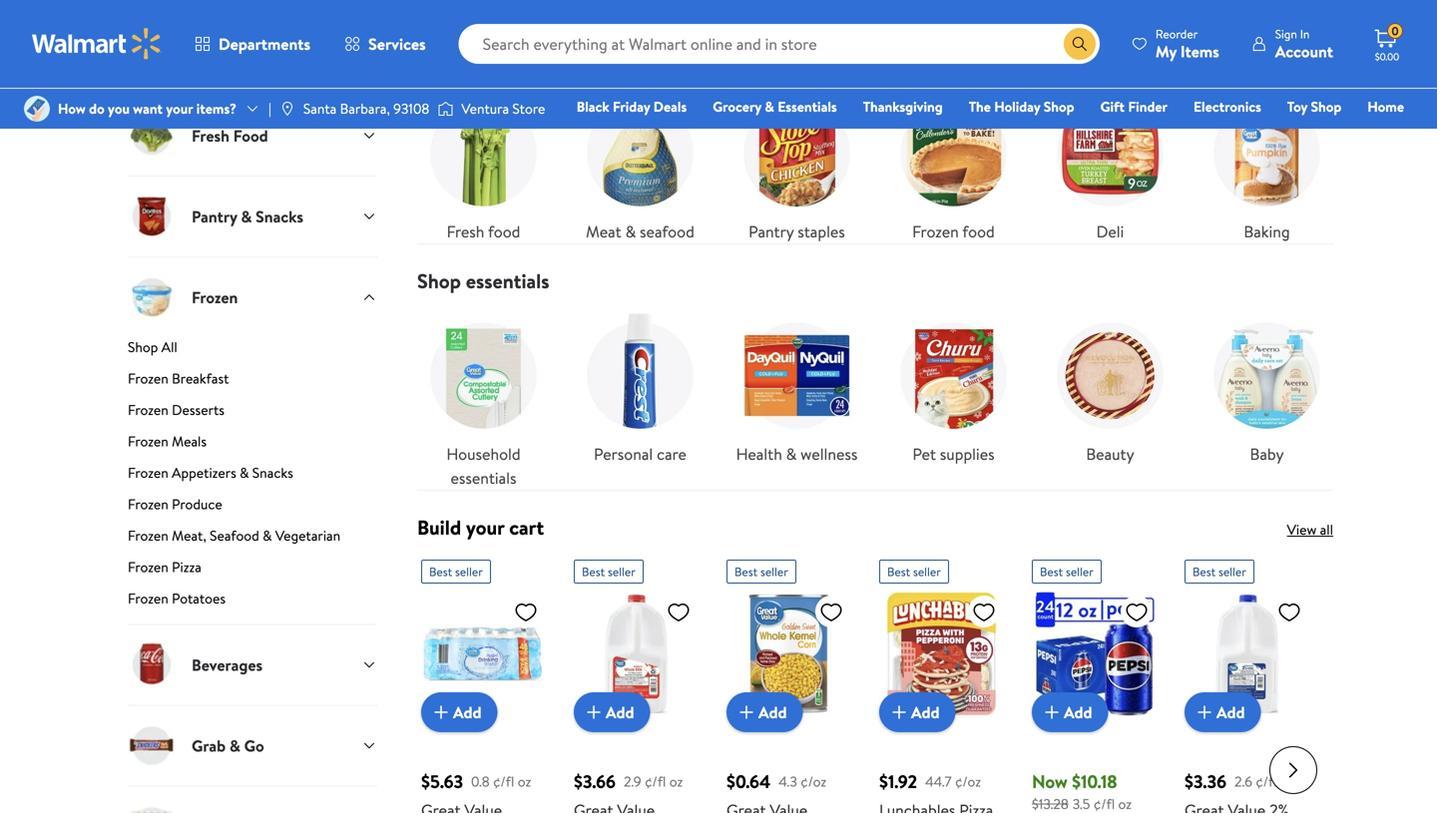 Task type: describe. For each thing, give the bounding box(es) containing it.
$3.36 2.6 ¢/fl oz
[[1185, 770, 1294, 794]]

shop essentials
[[417, 267, 550, 295]]

list for shop groceries
[[405, 71, 1345, 244]]

build
[[417, 514, 461, 541]]

add to cart image for $1.92
[[887, 701, 911, 725]]

¢/oz for $0.64
[[801, 772, 827, 792]]

health & wellness
[[736, 443, 858, 465]]

2.9
[[624, 772, 641, 792]]

grocery
[[713, 97, 762, 116]]

oz for $5.63
[[518, 772, 531, 792]]

frozen meals link
[[128, 432, 377, 459]]

product group containing $3.66
[[574, 552, 699, 813]]

vegetarian
[[275, 526, 341, 545]]

one debit link
[[1242, 124, 1328, 145]]

all
[[1320, 520, 1333, 539]]

supplies
[[940, 443, 995, 465]]

fresh for fresh food
[[447, 221, 484, 243]]

potatoes
[[172, 589, 226, 608]]

beauty
[[1086, 443, 1134, 465]]

¢/fl for $3.36
[[1256, 772, 1277, 792]]

frozen desserts
[[128, 400, 225, 420]]

store
[[512, 99, 545, 118]]

44.7
[[925, 772, 952, 792]]

staples
[[798, 221, 845, 243]]

essentials
[[778, 97, 837, 116]]

grocery & essentials
[[713, 97, 837, 116]]

great value whole vitamin d milk, gallon, 128 fl oz image
[[574, 592, 699, 717]]

gift finder link
[[1091, 96, 1177, 117]]

reorder my items
[[1156, 25, 1219, 62]]

one debit
[[1251, 125, 1319, 144]]

electronics link
[[1185, 96, 1270, 117]]

sign in to add to favorites list, pepsi soda pop, 12 fl oz cans, 24 pack image
[[1125, 600, 1149, 625]]

best for $5.63
[[429, 563, 452, 580]]

6 best from the left
[[1193, 563, 1216, 580]]

next slide for product carousel list image
[[1270, 747, 1318, 794]]

pantry for pantry & snacks
[[192, 205, 237, 227]]

go
[[244, 735, 264, 757]]

add to cart image for $3.66
[[582, 701, 606, 725]]

4 add to cart image from the left
[[1193, 701, 1217, 725]]

all
[[161, 337, 177, 357]]

fresh food
[[192, 125, 268, 147]]

0.8
[[471, 772, 490, 792]]

sign in to add to favorites list, great value whole vitamin d milk, gallon, 128 fl oz image
[[667, 600, 691, 625]]

departments button
[[178, 20, 327, 68]]

you
[[108, 99, 130, 118]]

deals
[[654, 97, 687, 116]]

essentials for household essentials
[[451, 467, 516, 489]]

0
[[1392, 23, 1399, 40]]

ventura
[[461, 99, 509, 118]]

seafood
[[210, 526, 259, 545]]

view all link
[[1287, 520, 1333, 539]]

product group containing $3.36
[[1185, 552, 1310, 813]]

walmart+ link
[[1336, 124, 1413, 145]]

cart
[[509, 514, 544, 541]]

the
[[969, 97, 991, 116]]

add button for $3.66
[[574, 693, 650, 733]]

baking
[[1244, 221, 1290, 243]]

food for fresh food
[[488, 221, 520, 243]]

desserts
[[172, 400, 225, 420]]

categories
[[128, 44, 222, 72]]

want
[[133, 99, 163, 118]]

add to cart image for great value golden sweet whole kernel corn, canned corn, 15 oz can image
[[735, 701, 759, 725]]

meals
[[172, 432, 207, 451]]

$0.00
[[1375, 50, 1400, 63]]

build your cart
[[417, 514, 544, 541]]

frozen for frozen pizza
[[128, 557, 169, 577]]

walmart+
[[1345, 125, 1404, 144]]

93108
[[393, 99, 429, 118]]

pet supplies
[[913, 443, 995, 465]]

sign in account
[[1275, 25, 1333, 62]]

frozen for frozen food
[[912, 221, 959, 243]]

seller for $5.63
[[455, 563, 483, 580]]

registry link
[[1166, 124, 1234, 145]]

the holiday shop
[[969, 97, 1075, 116]]

search icon image
[[1072, 36, 1088, 52]]

household essentials
[[447, 443, 521, 489]]

best for $1.92
[[887, 563, 910, 580]]

personal
[[594, 443, 653, 465]]

shop groceries
[[417, 44, 547, 72]]

grab & go
[[192, 735, 264, 757]]

santa barbara, 93108
[[303, 99, 429, 118]]

frozen for frozen desserts
[[128, 400, 169, 420]]

list for shop essentials
[[405, 293, 1345, 490]]

¢/oz for $1.92
[[955, 772, 981, 792]]

now
[[1032, 770, 1068, 794]]

household
[[447, 443, 521, 465]]

black friday deals
[[577, 97, 687, 116]]

shop for shop all
[[128, 337, 158, 357]]

frozen produce
[[128, 495, 222, 514]]

santa
[[303, 99, 337, 118]]

2.6
[[1235, 772, 1253, 792]]

6 best seller from the left
[[1193, 563, 1246, 580]]

& for seafood
[[625, 221, 636, 243]]

fresh for fresh food
[[192, 125, 230, 147]]

food
[[233, 125, 268, 147]]

groceries
[[466, 44, 547, 72]]

add for $1.92
[[911, 701, 940, 723]]

add for $0.64
[[759, 701, 787, 723]]

1 vertical spatial your
[[466, 514, 505, 541]]

 image for ventura store
[[437, 99, 453, 119]]

frozen for frozen produce
[[128, 495, 169, 514]]

6 add button from the left
[[1185, 693, 1261, 733]]

5 seller from the left
[[1066, 563, 1094, 580]]

personal care
[[594, 443, 687, 465]]

barbara,
[[340, 99, 390, 118]]

walmart image
[[32, 28, 162, 60]]

add button for $1.92
[[879, 693, 956, 733]]

frozen potatoes link
[[128, 589, 377, 624]]

5 best from the left
[[1040, 563, 1063, 580]]

frozen food link
[[887, 87, 1020, 244]]

5 add from the left
[[1064, 701, 1093, 723]]

now $10.18
[[1032, 770, 1117, 794]]

shop right the toy
[[1311, 97, 1342, 116]]

oz for $3.66
[[669, 772, 683, 792]]

grocery & essentials link
[[704, 96, 846, 117]]

frozen appetizers & snacks link
[[128, 463, 377, 491]]

black
[[577, 97, 610, 116]]

wellness
[[801, 443, 858, 465]]

toy shop link
[[1278, 96, 1351, 117]]

pantry & snacks button
[[128, 176, 377, 257]]

sign in to add to favorites list, great value golden sweet whole kernel corn, canned corn, 15 oz can image
[[819, 600, 843, 625]]

reorder
[[1156, 25, 1198, 42]]

frozen for frozen potatoes
[[128, 589, 169, 608]]

best seller for $1.92
[[887, 563, 941, 580]]

$10.18
[[1072, 770, 1117, 794]]

meat
[[586, 221, 622, 243]]

sign in to add to favorites list, great value purified drinking water, 16.9 fl oz bottles, 40 count image
[[514, 600, 538, 625]]

pizza
[[172, 557, 202, 577]]

¢/fl for $5.63
[[493, 772, 514, 792]]

oz for $3.36
[[1281, 772, 1294, 792]]

product group containing $5.63
[[421, 552, 546, 813]]

items
[[1181, 40, 1219, 62]]

services
[[368, 33, 426, 55]]



Task type: vqa. For each thing, say whether or not it's contained in the screenshot.
The Great Value Purified Drinking Water, 16.9 Fl Oz Bottles, 40 Count image
yes



Task type: locate. For each thing, give the bounding box(es) containing it.
food for frozen food
[[963, 221, 995, 243]]

best seller up pepsi soda pop, 12 fl oz cans, 24 pack image in the bottom right of the page
[[1040, 563, 1094, 580]]

frozen inside "frozen produce" link
[[128, 495, 169, 514]]

frozen for frozen meals
[[128, 432, 169, 451]]

¢/fl
[[493, 772, 514, 792], [645, 772, 666, 792], [1256, 772, 1277, 792]]

¢/fl right the 2.6
[[1256, 772, 1277, 792]]

& for wellness
[[786, 443, 797, 465]]

1 horizontal spatial your
[[466, 514, 505, 541]]

sign in to add to favorites list, lunchables pizza with pepperoni kids lunch snack, 4.3 oz tray image
[[972, 600, 996, 625]]

Walmart Site-Wide search field
[[459, 24, 1100, 64]]

1 ¢/fl from the left
[[493, 772, 514, 792]]

the holiday shop link
[[960, 96, 1084, 117]]

health & wellness link
[[731, 309, 863, 466]]

2 horizontal spatial ¢/fl
[[1256, 772, 1277, 792]]

add up the $3.66 2.9 ¢/fl oz
[[606, 701, 634, 723]]

frozen breakfast
[[128, 369, 229, 388]]

frozen inside "frozen desserts" link
[[128, 400, 169, 420]]

0 vertical spatial fresh
[[192, 125, 230, 147]]

ventura store
[[461, 99, 545, 118]]

frozen appetizers & snacks
[[128, 463, 293, 483]]

best seller up lunchables pizza with pepperoni kids lunch snack, 4.3 oz tray image on the right bottom of page
[[887, 563, 941, 580]]

3 add to cart image from the left
[[887, 701, 911, 725]]

4 best from the left
[[887, 563, 910, 580]]

|
[[268, 99, 271, 118]]

0 horizontal spatial oz
[[518, 772, 531, 792]]

4 add from the left
[[911, 701, 940, 723]]

0 horizontal spatial pantry
[[192, 205, 237, 227]]

baby
[[1250, 443, 1284, 465]]

1 horizontal spatial fresh
[[447, 221, 484, 243]]

0 horizontal spatial fresh
[[192, 125, 230, 147]]

account
[[1275, 40, 1333, 62]]

services button
[[327, 20, 443, 68]]

¢/oz inside $0.64 4.3 ¢/oz
[[801, 772, 827, 792]]

1 horizontal spatial pantry
[[749, 221, 794, 243]]

list containing fresh food
[[405, 71, 1345, 244]]

5 product group from the left
[[1032, 552, 1157, 813]]

add up $1.92 44.7 ¢/oz
[[911, 701, 940, 723]]

2 add from the left
[[606, 701, 634, 723]]

pantry
[[192, 205, 237, 227], [749, 221, 794, 243]]

3 oz from the left
[[1281, 772, 1294, 792]]

2 list from the top
[[405, 293, 1345, 490]]

fresh inside list
[[447, 221, 484, 243]]

frozen pizza
[[128, 557, 202, 577]]

¢/fl inside the $3.66 2.9 ¢/fl oz
[[645, 772, 666, 792]]

1 vertical spatial fresh
[[447, 221, 484, 243]]

your left cart
[[466, 514, 505, 541]]

¢/fl right 0.8
[[493, 772, 514, 792]]

do
[[89, 99, 104, 118]]

4 product group from the left
[[879, 552, 1004, 813]]

1 food from the left
[[488, 221, 520, 243]]

great value 2% reduced fat milk, 128 fl oz image
[[1185, 592, 1310, 717]]

oz inside the $3.66 2.9 ¢/fl oz
[[669, 772, 683, 792]]

best for $0.64
[[735, 563, 758, 580]]

seller down build your cart
[[455, 563, 483, 580]]

 image
[[279, 101, 295, 117]]

oz right 0.8
[[518, 772, 531, 792]]

2 add to cart image from the left
[[582, 701, 606, 725]]

sign
[[1275, 25, 1297, 42]]

1 add to cart image from the left
[[429, 701, 453, 725]]

4 best seller from the left
[[887, 563, 941, 580]]

best seller for $0.64
[[735, 563, 788, 580]]

frozen meals
[[128, 432, 207, 451]]

essentials down fresh food
[[466, 267, 550, 295]]

frozen inside frozen meals link
[[128, 432, 169, 451]]

list
[[405, 71, 1345, 244], [405, 293, 1345, 490]]

add to cart image
[[429, 701, 453, 725], [582, 701, 606, 725], [887, 701, 911, 725], [1193, 701, 1217, 725]]

0 horizontal spatial your
[[166, 99, 193, 118]]

seller for $1.92
[[913, 563, 941, 580]]

fresh food link
[[417, 87, 550, 244]]

pepsi soda pop, 12 fl oz cans, 24 pack image
[[1032, 592, 1157, 717]]

2 ¢/oz from the left
[[955, 772, 981, 792]]

fresh down items?
[[192, 125, 230, 147]]

great value golden sweet whole kernel corn, canned corn, 15 oz can image
[[727, 592, 851, 717]]

how do you want your items?
[[58, 99, 237, 118]]

best seller for $5.63
[[429, 563, 483, 580]]

fresh food
[[447, 221, 520, 243]]

1 add from the left
[[453, 701, 482, 723]]

1 best from the left
[[429, 563, 452, 580]]

6 product group from the left
[[1185, 552, 1310, 813]]

2 add to cart image from the left
[[1040, 701, 1064, 725]]

 image for how do you want your items?
[[24, 96, 50, 122]]

shop for shop essentials
[[417, 267, 461, 295]]

essentials inside household essentials
[[451, 467, 516, 489]]

best seller down build
[[429, 563, 483, 580]]

frozen inside frozen potatoes link
[[128, 589, 169, 608]]

add button up $0.64 4.3 ¢/oz
[[727, 693, 803, 733]]

electronics
[[1194, 97, 1261, 116]]

add to cart image up $1.92
[[887, 701, 911, 725]]

0 horizontal spatial add to cart image
[[735, 701, 759, 725]]

1 vertical spatial essentials
[[451, 467, 516, 489]]

1 horizontal spatial add to cart image
[[1040, 701, 1064, 725]]

frozen inside "frozen breakfast" link
[[128, 369, 169, 388]]

¢/fl for $3.66
[[645, 772, 666, 792]]

2 oz from the left
[[669, 772, 683, 792]]

add button up $1.92 44.7 ¢/oz
[[879, 693, 956, 733]]

seller up "great value whole vitamin d milk, gallon, 128 fl oz" 'image'
[[608, 563, 636, 580]]

3 best from the left
[[735, 563, 758, 580]]

best seller up great value golden sweet whole kernel corn, canned corn, 15 oz can image
[[735, 563, 788, 580]]

home link
[[1359, 96, 1413, 117]]

fresh inside dropdown button
[[192, 125, 230, 147]]

shop down fresh food
[[417, 267, 461, 295]]

product group
[[421, 552, 546, 813], [574, 552, 699, 813], [727, 552, 851, 813], [879, 552, 1004, 813], [1032, 552, 1157, 813], [1185, 552, 1310, 813]]

add for $5.63
[[453, 701, 482, 723]]

¢/oz right 4.3
[[801, 772, 827, 792]]

0 horizontal spatial ¢/fl
[[493, 772, 514, 792]]

frozen
[[912, 221, 959, 243], [192, 286, 238, 308], [128, 369, 169, 388], [128, 400, 169, 420], [128, 432, 169, 451], [128, 463, 169, 483], [128, 495, 169, 514], [128, 526, 169, 545], [128, 557, 169, 577], [128, 589, 169, 608]]

frozen for frozen meat, seafood & vegetarian
[[128, 526, 169, 545]]

frozen for frozen appetizers & snacks
[[128, 463, 169, 483]]

frozen inside frozen meat, seafood & vegetarian link
[[128, 526, 169, 545]]

3 best seller from the left
[[735, 563, 788, 580]]

best seller up great value 2% reduced fat milk, 128 fl oz image
[[1193, 563, 1246, 580]]

0 vertical spatial list
[[405, 71, 1345, 244]]

3 add button from the left
[[727, 693, 803, 733]]

add up $3.36 2.6 ¢/fl oz
[[1217, 701, 1245, 723]]

& right the health
[[786, 443, 797, 465]]

add up $0.64 4.3 ¢/oz
[[759, 701, 787, 723]]

5 best seller from the left
[[1040, 563, 1094, 580]]

household essentials link
[[417, 309, 550, 490]]

add to cart image for $5.63
[[429, 701, 453, 725]]

4 seller from the left
[[913, 563, 941, 580]]

view all
[[1287, 520, 1333, 539]]

list containing household essentials
[[405, 293, 1345, 490]]

1 horizontal spatial ¢/fl
[[645, 772, 666, 792]]

food
[[488, 221, 520, 243], [963, 221, 995, 243]]

best down build
[[429, 563, 452, 580]]

& for go
[[230, 735, 240, 757]]

grab & go button
[[128, 705, 377, 786]]

$5.63
[[421, 770, 463, 794]]

oz right 2.9
[[669, 772, 683, 792]]

best up great value 2% reduced fat milk, 128 fl oz image
[[1193, 563, 1216, 580]]

registry
[[1174, 125, 1225, 144]]

frozen button
[[128, 257, 377, 337]]

add button for $0.64
[[727, 693, 803, 733]]

$1.92 44.7 ¢/oz
[[879, 770, 981, 794]]

add to cart image up $3.36 at the right
[[1193, 701, 1217, 725]]

holiday
[[994, 97, 1040, 116]]

add to cart image for pepsi soda pop, 12 fl oz cans, 24 pack image in the bottom right of the page
[[1040, 701, 1064, 725]]

3 ¢/fl from the left
[[1256, 772, 1277, 792]]

& right 'grocery'
[[765, 97, 774, 116]]

best up pepsi soda pop, 12 fl oz cans, 24 pack image in the bottom right of the page
[[1040, 563, 1063, 580]]

& left go
[[230, 735, 240, 757]]

add to cart image up $5.63
[[429, 701, 453, 725]]

¢/oz right 44.7
[[955, 772, 981, 792]]

2 best seller from the left
[[582, 563, 636, 580]]

fresh up shop essentials on the top left
[[447, 221, 484, 243]]

¢/fl right 2.9
[[645, 772, 666, 792]]

seller up great value 2% reduced fat milk, 128 fl oz image
[[1219, 563, 1246, 580]]

your right want
[[166, 99, 193, 118]]

1 horizontal spatial ¢/oz
[[955, 772, 981, 792]]

shop
[[417, 44, 461, 72], [1044, 97, 1075, 116], [1311, 97, 1342, 116], [417, 267, 461, 295], [128, 337, 158, 357]]

product group containing $0.64
[[727, 552, 851, 813]]

add to cart image
[[735, 701, 759, 725], [1040, 701, 1064, 725]]

$3.66
[[574, 770, 616, 794]]

add to cart image up $0.64
[[735, 701, 759, 725]]

snacks inside frozen appetizers & snacks link
[[252, 463, 293, 483]]

1 add to cart image from the left
[[735, 701, 759, 725]]

¢/fl inside $5.63 0.8 ¢/fl oz
[[493, 772, 514, 792]]

best seller for $3.66
[[582, 563, 636, 580]]

lunchables pizza with pepperoni kids lunch snack, 4.3 oz tray image
[[879, 592, 1004, 717]]

2 food from the left
[[963, 221, 995, 243]]

household essentials image
[[128, 803, 176, 813]]

& down frozen meals link
[[240, 463, 249, 483]]

1 vertical spatial snacks
[[252, 463, 293, 483]]

gift
[[1100, 97, 1125, 116]]

0 vertical spatial snacks
[[256, 205, 303, 227]]

beverages button
[[128, 624, 377, 705]]

& for essentials
[[765, 97, 774, 116]]

add button up the $3.66 2.9 ¢/fl oz
[[574, 693, 650, 733]]

pantry inside dropdown button
[[192, 205, 237, 227]]

best up great value golden sweet whole kernel corn, canned corn, 15 oz can image
[[735, 563, 758, 580]]

1 best seller from the left
[[429, 563, 483, 580]]

1 oz from the left
[[518, 772, 531, 792]]

$1.92
[[879, 770, 917, 794]]

2 best from the left
[[582, 563, 605, 580]]

frozen breakfast link
[[128, 369, 377, 396]]

add button up $5.63 0.8 ¢/fl oz
[[421, 693, 498, 733]]

oz inside $3.36 2.6 ¢/fl oz
[[1281, 772, 1294, 792]]

seller up lunchables pizza with pepperoni kids lunch snack, 4.3 oz tray image on the right bottom of page
[[913, 563, 941, 580]]

5 add button from the left
[[1032, 693, 1108, 733]]

best up lunchables pizza with pepperoni kids lunch snack, 4.3 oz tray image on the right bottom of page
[[887, 563, 910, 580]]

gift finder
[[1100, 97, 1168, 116]]

 image
[[24, 96, 50, 122], [437, 99, 453, 119]]

snacks inside pantry & snacks dropdown button
[[256, 205, 303, 227]]

appetizers
[[172, 463, 236, 483]]

sign in to add to favorites list, great value 2% reduced fat milk, 128 fl oz image
[[1278, 600, 1302, 625]]

frozen inside frozen pizza link
[[128, 557, 169, 577]]

1 vertical spatial list
[[405, 293, 1345, 490]]

$3.36
[[1185, 770, 1227, 794]]

departments
[[219, 33, 310, 55]]

care
[[657, 443, 687, 465]]

2 ¢/fl from the left
[[645, 772, 666, 792]]

how
[[58, 99, 86, 118]]

¢/fl inside $3.36 2.6 ¢/fl oz
[[1256, 772, 1277, 792]]

1 horizontal spatial  image
[[437, 99, 453, 119]]

frozen inside frozen appetizers & snacks link
[[128, 463, 169, 483]]

pet supplies link
[[887, 309, 1020, 466]]

shop right holiday
[[1044, 97, 1075, 116]]

fashion
[[1102, 125, 1149, 144]]

 image right 93108
[[437, 99, 453, 119]]

frozen pizza link
[[128, 557, 377, 585]]

2 add button from the left
[[574, 693, 650, 733]]

6 add from the left
[[1217, 701, 1245, 723]]

baking link
[[1201, 87, 1333, 244]]

add to cart image up now
[[1040, 701, 1064, 725]]

3 seller from the left
[[761, 563, 788, 580]]

in
[[1300, 25, 1310, 42]]

2 horizontal spatial oz
[[1281, 772, 1294, 792]]

1 horizontal spatial food
[[963, 221, 995, 243]]

1 seller from the left
[[455, 563, 483, 580]]

meat & seafood
[[586, 221, 695, 243]]

Search search field
[[459, 24, 1100, 64]]

frozen inside frozen dropdown button
[[192, 286, 238, 308]]

pantry left staples
[[749, 221, 794, 243]]

6 seller from the left
[[1219, 563, 1246, 580]]

pantry down the 'fresh food' at the left
[[192, 205, 237, 227]]

essentials for shop essentials
[[466, 267, 550, 295]]

essentials down household
[[451, 467, 516, 489]]

fashion link
[[1093, 124, 1158, 145]]

shop up 93108
[[417, 44, 461, 72]]

shop all
[[128, 337, 177, 357]]

0 horizontal spatial  image
[[24, 96, 50, 122]]

best for $3.66
[[582, 563, 605, 580]]

pet
[[913, 443, 936, 465]]

&
[[765, 97, 774, 116], [241, 205, 252, 227], [625, 221, 636, 243], [786, 443, 797, 465], [240, 463, 249, 483], [263, 526, 272, 545], [230, 735, 240, 757]]

$5.63 0.8 ¢/fl oz
[[421, 770, 531, 794]]

best seller
[[429, 563, 483, 580], [582, 563, 636, 580], [735, 563, 788, 580], [887, 563, 941, 580], [1040, 563, 1094, 580], [1193, 563, 1246, 580]]

1 add button from the left
[[421, 693, 498, 733]]

add for $3.66
[[606, 701, 634, 723]]

home
[[1368, 97, 1404, 116]]

0 vertical spatial essentials
[[466, 267, 550, 295]]

1 list from the top
[[405, 71, 1345, 244]]

& right meat
[[625, 221, 636, 243]]

frozen inside frozen food link
[[912, 221, 959, 243]]

seller up pepsi soda pop, 12 fl oz cans, 24 pack image in the bottom right of the page
[[1066, 563, 1094, 580]]

0 horizontal spatial food
[[488, 221, 520, 243]]

home fashion
[[1102, 97, 1404, 144]]

frozen for frozen
[[192, 286, 238, 308]]

snacks down frozen meals link
[[252, 463, 293, 483]]

shop for shop groceries
[[417, 44, 461, 72]]

product group containing now $10.18
[[1032, 552, 1157, 813]]

snacks up frozen dropdown button
[[256, 205, 303, 227]]

add up $5.63 0.8 ¢/fl oz
[[453, 701, 482, 723]]

pantry for pantry staples
[[749, 221, 794, 243]]

$0.64 4.3 ¢/oz
[[727, 770, 827, 794]]

0 vertical spatial your
[[166, 99, 193, 118]]

best up "great value whole vitamin d milk, gallon, 128 fl oz" 'image'
[[582, 563, 605, 580]]

$0.64
[[727, 770, 771, 794]]

seller for $0.64
[[761, 563, 788, 580]]

add up now $10.18
[[1064, 701, 1093, 723]]

 image left how
[[24, 96, 50, 122]]

& up frozen dropdown button
[[241, 205, 252, 227]]

frozen produce link
[[128, 495, 377, 522]]

great value purified drinking water, 16.9 fl oz bottles, 40 count image
[[421, 592, 546, 717]]

1 horizontal spatial oz
[[669, 772, 683, 792]]

¢/oz inside $1.92 44.7 ¢/oz
[[955, 772, 981, 792]]

frozen for frozen breakfast
[[128, 369, 169, 388]]

add button up $3.36 2.6 ¢/fl oz
[[1185, 693, 1261, 733]]

1 ¢/oz from the left
[[801, 772, 827, 792]]

beverages
[[192, 654, 263, 676]]

add to cart image up $3.66
[[582, 701, 606, 725]]

2 product group from the left
[[574, 552, 699, 813]]

oz right the 2.6
[[1281, 772, 1294, 792]]

best seller up "great value whole vitamin d milk, gallon, 128 fl oz" 'image'
[[582, 563, 636, 580]]

shop left all
[[128, 337, 158, 357]]

4 add button from the left
[[879, 693, 956, 733]]

3 add from the left
[[759, 701, 787, 723]]

oz inside $5.63 0.8 ¢/fl oz
[[518, 772, 531, 792]]

beauty link
[[1044, 309, 1177, 466]]

add button for $5.63
[[421, 693, 498, 733]]

1 product group from the left
[[421, 552, 546, 813]]

thanksgiving link
[[854, 96, 952, 117]]

pantry inside list
[[749, 221, 794, 243]]

baby link
[[1201, 309, 1333, 466]]

3 product group from the left
[[727, 552, 851, 813]]

¢/oz
[[801, 772, 827, 792], [955, 772, 981, 792]]

product group containing $1.92
[[879, 552, 1004, 813]]

grab
[[192, 735, 226, 757]]

frozen desserts link
[[128, 400, 377, 428]]

breakfast
[[172, 369, 229, 388]]

0 horizontal spatial ¢/oz
[[801, 772, 827, 792]]

& for snacks
[[241, 205, 252, 227]]

add button up now $10.18
[[1032, 693, 1108, 733]]

2 seller from the left
[[608, 563, 636, 580]]

deli
[[1097, 221, 1124, 243]]

seller up great value golden sweet whole kernel corn, canned corn, 15 oz can image
[[761, 563, 788, 580]]

& down "frozen produce" link
[[263, 526, 272, 545]]

seller for $3.66
[[608, 563, 636, 580]]



